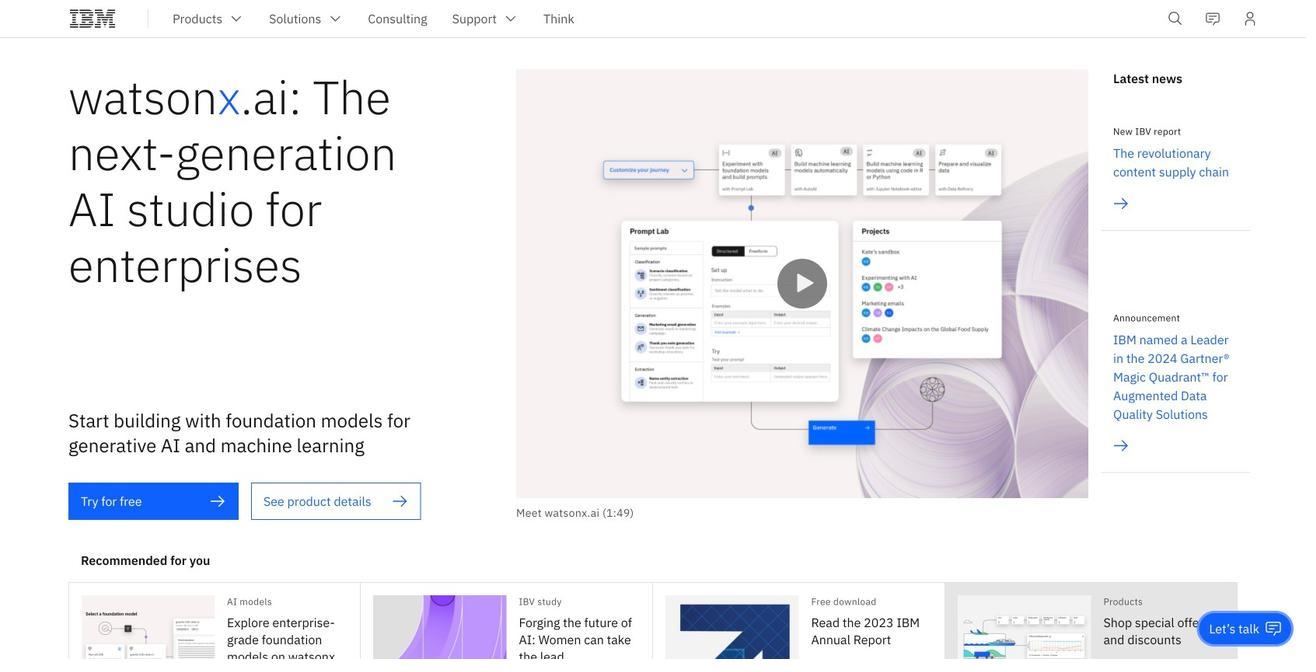 Task type: describe. For each thing, give the bounding box(es) containing it.
let's talk element
[[1209, 620, 1260, 638]]



